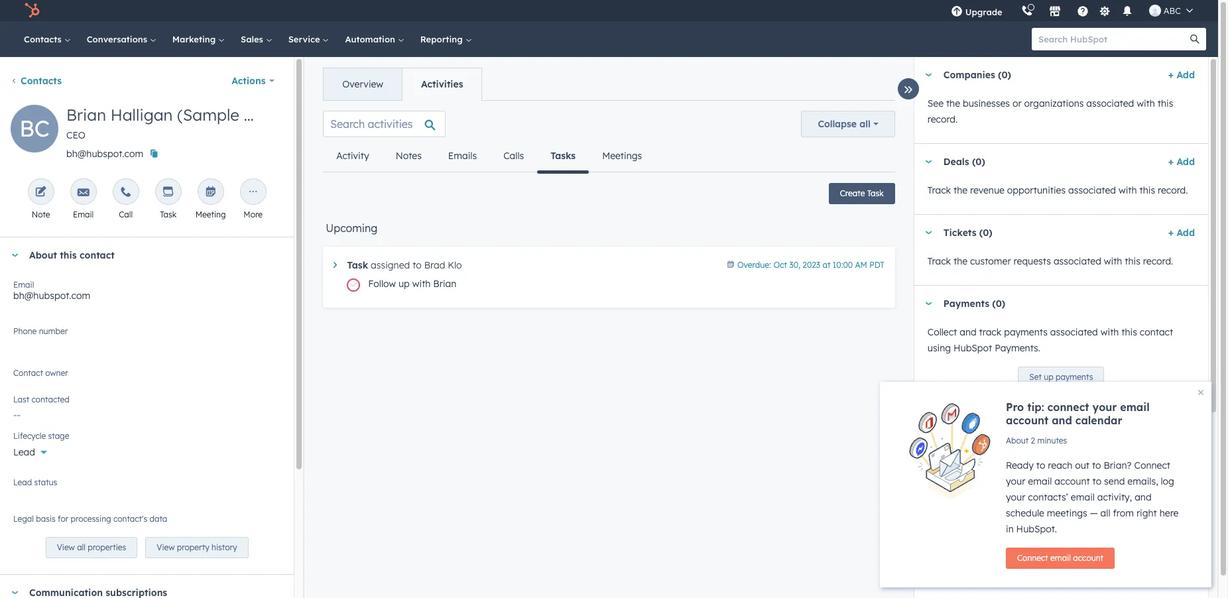 Task type: describe. For each thing, give the bounding box(es) containing it.
brian inside upcoming feed
[[433, 278, 456, 290]]

created,
[[973, 558, 1009, 570]]

up for set
[[1044, 372, 1053, 382]]

am
[[855, 260, 867, 270]]

notifications image
[[1121, 6, 1133, 18]]

or inside see the files attached to your activities or uploaded to this record.
[[1101, 445, 1110, 457]]

brad klo image
[[1149, 5, 1161, 17]]

this inside collect and track payments associated with this contact using hubspot payments.
[[1122, 326, 1137, 338]]

when
[[1149, 542, 1173, 554]]

0 vertical spatial contacts link
[[16, 21, 79, 57]]

deals (0) button
[[914, 144, 1163, 180]]

sales link
[[233, 21, 280, 57]]

+ for see the businesses or organizations associated with this record.
[[1168, 69, 1174, 81]]

send
[[1104, 475, 1125, 487]]

meetings button
[[589, 140, 655, 172]]

meetings
[[1047, 507, 1087, 519]]

number
[[39, 326, 68, 336]]

follow
[[368, 278, 396, 290]]

set
[[1029, 372, 1042, 382]]

calling icon image
[[1021, 5, 1033, 17]]

oct
[[774, 260, 787, 270]]

connect inside ready to reach out to brian? connect your email account to send emails, log your contacts' email activity, and schedule meetings — all from right here in hubspot.
[[1134, 460, 1170, 471]]

tip:
[[1027, 401, 1044, 414]]

+ for track the customer requests associated with this record.
[[1168, 227, 1174, 239]]

marketing link
[[164, 21, 233, 57]]

marketing
[[172, 34, 218, 44]]

lead button
[[13, 439, 281, 461]]

upgrade
[[965, 7, 1002, 17]]

view for view property history
[[157, 543, 175, 553]]

record. inside see the businesses or organizations associated with this record.
[[927, 113, 958, 125]]

customer
[[970, 255, 1011, 267]]

actions
[[232, 75, 266, 87]]

your up schedule
[[1006, 491, 1025, 503]]

calling icon button
[[1016, 2, 1038, 19]]

track the revenue opportunities associated with this record.
[[927, 184, 1188, 196]]

contact's inside attribute contacts created to marketing activities. when a contact is created, hubspot gives credit to all that contact's interactions.
[[1150, 558, 1190, 570]]

contact create attribution button
[[914, 502, 1195, 538]]

1 vertical spatial contacts
[[21, 75, 62, 87]]

lifecycle
[[13, 431, 46, 441]]

create
[[983, 514, 1012, 526]]

Search HubSpot search field
[[1032, 28, 1194, 50]]

basis
[[36, 514, 56, 524]]

businesses
[[963, 97, 1010, 109]]

+ add for see the businesses or organizations associated with this record.
[[1168, 69, 1195, 81]]

2
[[1031, 436, 1035, 446]]

associated for payments
[[1050, 326, 1098, 338]]

your inside pro tip: connect your email account and calendar
[[1092, 401, 1117, 414]]

lead status
[[13, 477, 57, 487]]

that
[[1130, 558, 1148, 570]]

Phone number text field
[[13, 324, 281, 351]]

and inside collect and track payments associated with this contact using hubspot payments.
[[960, 326, 977, 338]]

deals
[[943, 156, 969, 168]]

requests
[[1014, 255, 1051, 267]]

last contacted
[[13, 395, 69, 404]]

caret image inside attachments dropdown button
[[925, 421, 933, 424]]

calls button
[[490, 140, 537, 172]]

(0) for payments (0)
[[992, 298, 1005, 310]]

and inside pro tip: connect your email account and calendar
[[1052, 414, 1072, 427]]

lead for lead
[[13, 446, 35, 458]]

history
[[212, 543, 237, 553]]

to left reach
[[1036, 460, 1045, 471]]

1 vertical spatial contacts link
[[11, 75, 62, 87]]

emails button
[[435, 140, 490, 172]]

owner up last contacted
[[29, 373, 55, 385]]

see the businesses or organizations associated with this record.
[[927, 97, 1173, 125]]

activities
[[1059, 445, 1098, 457]]

(0) for companies (0)
[[998, 69, 1011, 81]]

payments.
[[995, 342, 1040, 354]]

caret image for payments
[[925, 302, 933, 305]]

activity,
[[1097, 491, 1132, 503]]

caret image for deals
[[925, 160, 933, 163]]

associated for opportunities
[[1068, 184, 1116, 196]]

this inside dropdown button
[[60, 249, 77, 261]]

in
[[1006, 523, 1014, 535]]

settings link
[[1097, 4, 1113, 18]]

credit
[[1078, 558, 1103, 570]]

to up gives
[[1045, 542, 1055, 554]]

(0) for tickets (0)
[[979, 227, 992, 239]]

contact create attribution
[[943, 514, 1065, 526]]

ready
[[1006, 460, 1034, 471]]

properties
[[88, 543, 126, 553]]

your inside see the files attached to your activities or uploaded to this record.
[[1037, 445, 1056, 457]]

about this contact button
[[0, 237, 281, 273]]

to left send
[[1092, 475, 1102, 487]]

payments (0)
[[943, 298, 1005, 310]]

this inside see the files attached to your activities or uploaded to this record.
[[1168, 445, 1184, 457]]

contact inside attribute contacts created to marketing activities. when a contact is created, hubspot gives credit to all that contact's interactions.
[[927, 558, 961, 570]]

activities button
[[402, 68, 482, 100]]

+ for track the revenue opportunities associated with this record.
[[1168, 156, 1174, 168]]

call
[[119, 210, 133, 219]]

connect inside button
[[1017, 553, 1048, 563]]

track the customer requests associated with this record.
[[927, 255, 1173, 267]]

up for follow
[[398, 278, 410, 290]]

is
[[963, 558, 970, 570]]

schedule
[[1006, 507, 1044, 519]]

overview button
[[324, 68, 402, 100]]

task image
[[162, 186, 174, 199]]

upcoming
[[326, 221, 377, 235]]

see for see the files attached to your activities or uploaded to this record.
[[927, 445, 944, 457]]

for
[[58, 514, 68, 524]]

navigation inside upcoming feed
[[323, 140, 655, 173]]

set up payments
[[1029, 372, 1093, 382]]

1 vertical spatial bh@hubspot.com
[[13, 290, 90, 302]]

see the files attached to your activities or uploaded to this record.
[[927, 445, 1184, 473]]

note
[[32, 210, 50, 219]]

settings image
[[1099, 6, 1111, 18]]

or inside see the businesses or organizations associated with this record.
[[1012, 97, 1022, 109]]

at
[[823, 260, 831, 270]]

account inside pro tip: connect your email account and calendar
[[1006, 414, 1049, 427]]

create
[[840, 188, 865, 198]]

conversations link
[[79, 21, 164, 57]]

tickets
[[943, 227, 976, 239]]

track for track the revenue opportunities associated with this record.
[[927, 184, 951, 196]]

about this contact
[[29, 249, 115, 261]]

with inside upcoming feed
[[412, 278, 431, 290]]

account inside button
[[1073, 553, 1103, 563]]

0 vertical spatial contacts
[[24, 34, 64, 44]]

call image
[[120, 186, 132, 199]]

a
[[1176, 542, 1182, 554]]

phone number
[[13, 326, 68, 336]]

from
[[1113, 507, 1134, 519]]

contacts'
[[1028, 491, 1068, 503]]

abc button
[[1141, 0, 1201, 21]]

all inside attribute contacts created to marketing activities. when a contact is created, hubspot gives credit to all that contact's interactions.
[[1117, 558, 1127, 570]]

upcoming feed
[[312, 100, 906, 324]]

email bh@hubspot.com
[[13, 280, 90, 302]]

contacts
[[969, 542, 1007, 554]]

the for businesses
[[946, 97, 960, 109]]

marketplaces button
[[1041, 0, 1069, 21]]

with for track the revenue opportunities associated with this record.
[[1119, 184, 1137, 196]]

activity
[[336, 150, 369, 162]]

pro
[[1006, 401, 1024, 414]]

email inside pro tip: connect your email account and calendar
[[1120, 401, 1150, 414]]

connect
[[1047, 401, 1089, 414]]

the for revenue
[[953, 184, 968, 196]]

create task
[[840, 188, 884, 198]]

30,
[[789, 260, 800, 270]]

about for about this contact
[[29, 249, 57, 261]]

2 caret image from the top
[[11, 591, 19, 595]]

add for track the customer requests associated with this record.
[[1177, 227, 1195, 239]]



Task type: vqa. For each thing, say whether or not it's contained in the screenshot.


Task type: locate. For each thing, give the bounding box(es) containing it.
0 vertical spatial + add
[[1168, 69, 1195, 81]]

1 vertical spatial track
[[927, 255, 951, 267]]

search image
[[1190, 34, 1200, 44]]

account inside ready to reach out to brian? connect your email account to send emails, log your contacts' email activity, and schedule meetings — all from right here in hubspot.
[[1055, 475, 1090, 487]]

2 vertical spatial account
[[1073, 553, 1103, 563]]

caret image inside 'deals (0)' dropdown button
[[925, 160, 933, 163]]

hubspot image
[[24, 3, 40, 19]]

track
[[927, 184, 951, 196], [927, 255, 951, 267]]

record. inside see the files attached to your activities or uploaded to this record.
[[927, 461, 958, 473]]

to right out
[[1092, 460, 1101, 471]]

(0) up businesses
[[998, 69, 1011, 81]]

halligan
[[111, 105, 173, 125]]

bh@hubspot.com up number
[[13, 290, 90, 302]]

collect and track payments associated with this contact using hubspot payments.
[[927, 326, 1173, 354]]

or right businesses
[[1012, 97, 1022, 109]]

caret image down upcoming
[[334, 262, 337, 268]]

brad
[[424, 259, 445, 271]]

with
[[1137, 97, 1155, 109], [1119, 184, 1137, 196], [1104, 255, 1122, 267], [412, 278, 431, 290], [1101, 326, 1119, 338]]

1 horizontal spatial and
[[1052, 414, 1072, 427]]

+ add button for see the businesses or organizations associated with this record.
[[1168, 67, 1195, 83]]

this
[[1158, 97, 1173, 109], [1140, 184, 1155, 196], [60, 249, 77, 261], [1125, 255, 1140, 267], [1122, 326, 1137, 338], [1168, 445, 1184, 457]]

caret image inside the tickets (0) dropdown button
[[925, 231, 933, 234]]

1 vertical spatial email
[[13, 280, 34, 290]]

brian halligan (sample contact) ceo
[[66, 105, 309, 141]]

menu
[[941, 0, 1202, 21]]

owner up contacted
[[45, 368, 68, 378]]

see inside see the files attached to your activities or uploaded to this record.
[[927, 445, 944, 457]]

here
[[1160, 507, 1179, 519]]

1 horizontal spatial up
[[1044, 372, 1053, 382]]

collect
[[927, 326, 957, 338]]

hubspot down the track
[[954, 342, 992, 354]]

associated inside see the businesses or organizations associated with this record.
[[1086, 97, 1134, 109]]

contact for contact create attribution
[[943, 514, 980, 526]]

0 horizontal spatial up
[[398, 278, 410, 290]]

notes button
[[382, 140, 435, 172]]

0 vertical spatial and
[[960, 326, 977, 338]]

email inside connect email account button
[[1050, 553, 1071, 563]]

1 + add from the top
[[1168, 69, 1195, 81]]

marketplaces image
[[1049, 6, 1061, 18]]

and up minutes
[[1052, 414, 1072, 427]]

1 navigation from the top
[[323, 68, 482, 101]]

about for about 2 minutes
[[1006, 436, 1029, 446]]

close image
[[1198, 390, 1204, 395]]

caret image inside companies (0) dropdown button
[[925, 73, 933, 77]]

contact's
[[113, 514, 147, 524], [1150, 558, 1190, 570]]

2 vertical spatial + add button
[[1168, 225, 1195, 241]]

1 vertical spatial about
[[1006, 436, 1029, 446]]

hubspot inside collect and track payments associated with this contact using hubspot payments.
[[954, 342, 992, 354]]

associated down 'payments (0)' dropdown button
[[1050, 326, 1098, 338]]

1 vertical spatial see
[[927, 445, 944, 457]]

sales
[[241, 34, 266, 44]]

meeting
[[195, 210, 226, 219]]

1 horizontal spatial or
[[1101, 445, 1110, 457]]

caret image left attachments
[[925, 421, 933, 424]]

2 view from the left
[[157, 543, 175, 553]]

collapse all
[[818, 118, 870, 130]]

email image
[[77, 186, 89, 199]]

contact inside dropdown button
[[80, 249, 115, 261]]

2 add from the top
[[1177, 156, 1195, 168]]

payments up connect on the bottom right of page
[[1056, 372, 1093, 382]]

about up email bh@hubspot.com
[[29, 249, 57, 261]]

2 lead from the top
[[13, 477, 32, 487]]

0 vertical spatial +
[[1168, 69, 1174, 81]]

lead left "status"
[[13, 477, 32, 487]]

payments inside set up payments link
[[1056, 372, 1093, 382]]

tickets (0) button
[[914, 215, 1163, 251]]

reporting link
[[412, 21, 480, 57]]

hubspot
[[954, 342, 992, 354], [1011, 558, 1050, 570]]

1 vertical spatial brian
[[433, 278, 456, 290]]

1 vertical spatial lead
[[13, 477, 32, 487]]

conversations
[[87, 34, 150, 44]]

calls
[[503, 150, 524, 162]]

opportunities
[[1007, 184, 1066, 196]]

contact up attribute
[[943, 514, 980, 526]]

1 vertical spatial payments
[[1056, 372, 1093, 382]]

1 vertical spatial navigation
[[323, 140, 655, 173]]

ceo
[[66, 129, 85, 141]]

1 horizontal spatial task
[[347, 259, 368, 271]]

view down for
[[57, 543, 75, 553]]

navigation containing overview
[[323, 68, 482, 101]]

2 vertical spatial +
[[1168, 227, 1174, 239]]

1 vertical spatial connect
[[1017, 553, 1048, 563]]

2 navigation from the top
[[323, 140, 655, 173]]

and
[[960, 326, 977, 338], [1052, 414, 1072, 427], [1135, 491, 1152, 503]]

emails
[[448, 150, 477, 162]]

1 horizontal spatial connect
[[1134, 460, 1170, 471]]

or
[[1012, 97, 1022, 109], [1101, 445, 1110, 457]]

0 vertical spatial contact
[[13, 368, 43, 378]]

last
[[13, 395, 29, 404]]

0 vertical spatial email
[[73, 210, 94, 219]]

connect email account
[[1017, 553, 1103, 563]]

attribute
[[927, 542, 966, 554]]

1 vertical spatial contact
[[1140, 326, 1173, 338]]

brian
[[66, 105, 106, 125], [433, 278, 456, 290]]

your right connect on the bottom right of page
[[1092, 401, 1117, 414]]

the inside see the files attached to your activities or uploaded to this record.
[[946, 445, 960, 457]]

2 horizontal spatial task
[[867, 188, 884, 198]]

1 horizontal spatial email
[[73, 210, 94, 219]]

the for customer
[[953, 255, 968, 267]]

with for track the customer requests associated with this record.
[[1104, 255, 1122, 267]]

and left the track
[[960, 326, 977, 338]]

task for task
[[160, 210, 176, 219]]

help image
[[1077, 6, 1089, 18]]

email inside email bh@hubspot.com
[[13, 280, 34, 290]]

payments up 'payments.' at the right bottom of page
[[1004, 326, 1048, 338]]

1 view from the left
[[57, 543, 75, 553]]

0 horizontal spatial about
[[29, 249, 57, 261]]

task right create
[[867, 188, 884, 198]]

1 caret image from the top
[[11, 254, 19, 257]]

0 horizontal spatial and
[[960, 326, 977, 338]]

view for view all properties
[[57, 543, 75, 553]]

caret image inside 'payments (0)' dropdown button
[[925, 302, 933, 305]]

all right collapse at the right
[[859, 118, 870, 130]]

track down deals
[[927, 184, 951, 196]]

+ add button for track the customer requests associated with this record.
[[1168, 225, 1195, 241]]

2 + add from the top
[[1168, 156, 1195, 168]]

0 horizontal spatial contact
[[80, 249, 115, 261]]

search button
[[1184, 28, 1206, 50]]

view all properties link
[[46, 537, 137, 558]]

10:00
[[833, 260, 853, 270]]

contact up last at bottom
[[13, 368, 43, 378]]

actions button
[[223, 68, 283, 94]]

payments
[[1004, 326, 1048, 338], [1056, 372, 1093, 382]]

minutes
[[1037, 436, 1067, 446]]

lead down lifecycle
[[13, 446, 35, 458]]

2 + add button from the top
[[1168, 154, 1195, 170]]

note image
[[35, 186, 47, 199]]

1 horizontal spatial about
[[1006, 436, 1029, 446]]

0 vertical spatial payments
[[1004, 326, 1048, 338]]

automation
[[345, 34, 398, 44]]

0 vertical spatial brian
[[66, 105, 106, 125]]

0 vertical spatial about
[[29, 249, 57, 261]]

0 horizontal spatial hubspot
[[954, 342, 992, 354]]

upgrade image
[[951, 6, 963, 18]]

caret image
[[925, 73, 933, 77], [925, 160, 933, 163], [925, 231, 933, 234], [334, 262, 337, 268], [925, 302, 933, 305], [925, 421, 933, 424]]

task inside button
[[867, 188, 884, 198]]

calendar
[[1075, 414, 1122, 427]]

payments inside collect and track payments associated with this contact using hubspot payments.
[[1004, 326, 1048, 338]]

brian down klo
[[433, 278, 456, 290]]

legal basis for processing contact's data
[[13, 514, 167, 524]]

0 vertical spatial up
[[398, 278, 410, 290]]

3 + from the top
[[1168, 227, 1174, 239]]

0 horizontal spatial payments
[[1004, 326, 1048, 338]]

brian up ceo
[[66, 105, 106, 125]]

1 horizontal spatial contact's
[[1150, 558, 1190, 570]]

caret image left tickets
[[925, 231, 933, 234]]

legal
[[13, 514, 34, 524]]

attached
[[983, 445, 1023, 457]]

organizations
[[1024, 97, 1084, 109]]

1 vertical spatial and
[[1052, 414, 1072, 427]]

caret image inside "about this contact" dropdown button
[[11, 254, 19, 257]]

0 vertical spatial add
[[1177, 69, 1195, 81]]

about 2 minutes
[[1006, 436, 1067, 446]]

to right uploaded
[[1156, 445, 1165, 457]]

(0) up the track
[[992, 298, 1005, 310]]

attachments
[[943, 416, 1002, 428]]

1 horizontal spatial hubspot
[[1011, 558, 1050, 570]]

+ add button for track the revenue opportunities associated with this record.
[[1168, 154, 1195, 170]]

follow up with brian
[[368, 278, 456, 290]]

1 vertical spatial contact
[[943, 514, 980, 526]]

associated right opportunities
[[1068, 184, 1116, 196]]

1 vertical spatial + add
[[1168, 156, 1195, 168]]

pro tip: connect your email account and calendar
[[1006, 401, 1150, 427]]

brian inside brian halligan (sample contact) ceo
[[66, 105, 106, 125]]

all right the "—"
[[1100, 507, 1110, 519]]

1 horizontal spatial payments
[[1056, 372, 1093, 382]]

1 vertical spatial hubspot
[[1011, 558, 1050, 570]]

1 + from the top
[[1168, 69, 1174, 81]]

see for see the businesses or organizations associated with this record.
[[927, 97, 944, 109]]

caret image inside upcoming feed
[[334, 262, 337, 268]]

email for email
[[73, 210, 94, 219]]

the left the revenue
[[953, 184, 968, 196]]

0 horizontal spatial view
[[57, 543, 75, 553]]

view left property
[[157, 543, 175, 553]]

Search activities search field
[[323, 111, 446, 137]]

2 vertical spatial and
[[1135, 491, 1152, 503]]

connect up "emails,"
[[1134, 460, 1170, 471]]

0 vertical spatial hubspot
[[954, 342, 992, 354]]

track down tickets
[[927, 255, 951, 267]]

0 horizontal spatial email
[[13, 280, 34, 290]]

track
[[979, 326, 1001, 338]]

0 horizontal spatial or
[[1012, 97, 1022, 109]]

0 vertical spatial + add button
[[1168, 67, 1195, 83]]

interactions.
[[927, 574, 981, 586]]

and down "emails,"
[[1135, 491, 1152, 503]]

track for track the customer requests associated with this record.
[[927, 255, 951, 267]]

add for track the revenue opportunities associated with this record.
[[1177, 156, 1195, 168]]

attachments button
[[914, 404, 1153, 440]]

1 horizontal spatial view
[[157, 543, 175, 553]]

connect email account button
[[1006, 548, 1115, 569]]

1 vertical spatial contact's
[[1150, 558, 1190, 570]]

property
[[177, 543, 209, 553]]

0 horizontal spatial task
[[160, 210, 176, 219]]

or up brian?
[[1101, 445, 1110, 457]]

0 vertical spatial caret image
[[11, 254, 19, 257]]

no
[[13, 373, 26, 385]]

0 vertical spatial account
[[1006, 414, 1049, 427]]

contact)
[[244, 105, 309, 125]]

2 see from the top
[[927, 445, 944, 457]]

out
[[1075, 460, 1089, 471]]

up inside feed
[[398, 278, 410, 290]]

0 vertical spatial navigation
[[323, 68, 482, 101]]

meeting image
[[205, 186, 217, 199]]

all inside ready to reach out to brian? connect your email account to send emails, log your contacts' email activity, and schedule meetings — all from right here in hubspot.
[[1100, 507, 1110, 519]]

contact's down a
[[1150, 558, 1190, 570]]

see inside see the businesses or organizations associated with this record.
[[927, 97, 944, 109]]

task for task assigned to brad klo
[[347, 259, 368, 271]]

all down activities.
[[1117, 558, 1127, 570]]

tickets (0)
[[943, 227, 992, 239]]

your right 2
[[1037, 445, 1056, 457]]

view property history link
[[145, 537, 248, 558]]

email down the email 'icon'
[[73, 210, 94, 219]]

1 lead from the top
[[13, 446, 35, 458]]

caret image up collect
[[925, 302, 933, 305]]

with for collect and track payments associated with this contact using hubspot payments.
[[1101, 326, 1119, 338]]

0 vertical spatial bh@hubspot.com
[[66, 148, 143, 160]]

2 vertical spatial add
[[1177, 227, 1195, 239]]

task assigned to brad klo
[[347, 259, 462, 271]]

0 vertical spatial task
[[867, 188, 884, 198]]

marketing
[[1057, 542, 1102, 554]]

2 vertical spatial + add
[[1168, 227, 1195, 239]]

bh@hubspot.com down ceo
[[66, 148, 143, 160]]

1 vertical spatial + add button
[[1168, 154, 1195, 170]]

0 vertical spatial connect
[[1134, 460, 1170, 471]]

to left brad
[[413, 259, 422, 271]]

hubspot down created on the bottom right of page
[[1011, 558, 1050, 570]]

1 vertical spatial add
[[1177, 156, 1195, 168]]

+
[[1168, 69, 1174, 81], [1168, 156, 1174, 168], [1168, 227, 1174, 239]]

0 horizontal spatial connect
[[1017, 553, 1048, 563]]

1 vertical spatial +
[[1168, 156, 1174, 168]]

Last contacted text field
[[13, 402, 281, 424]]

add for see the businesses or organizations associated with this record.
[[1177, 69, 1195, 81]]

contact inside contact owner no owner
[[13, 368, 43, 378]]

overview
[[342, 78, 383, 90]]

email up phone
[[13, 280, 34, 290]]

attribution
[[1015, 514, 1065, 526]]

2 horizontal spatial and
[[1135, 491, 1152, 503]]

caret image left deals
[[925, 160, 933, 163]]

collapse all button
[[801, 111, 895, 137]]

the down tickets
[[953, 255, 968, 267]]

lead inside popup button
[[13, 446, 35, 458]]

2 vertical spatial contact
[[927, 558, 961, 570]]

1 vertical spatial up
[[1044, 372, 1053, 382]]

caret image left companies
[[925, 73, 933, 77]]

to right credit
[[1105, 558, 1115, 570]]

navigation
[[323, 68, 482, 101], [323, 140, 655, 173]]

(0) for deals (0)
[[972, 156, 985, 168]]

the down companies
[[946, 97, 960, 109]]

0 vertical spatial track
[[927, 184, 951, 196]]

1 see from the top
[[927, 97, 944, 109]]

lifecycle stage
[[13, 431, 69, 441]]

view property history
[[157, 543, 237, 553]]

0 horizontal spatial brian
[[66, 105, 106, 125]]

associated right organizations
[[1086, 97, 1134, 109]]

email for email bh@hubspot.com
[[13, 280, 34, 290]]

abc
[[1164, 5, 1181, 16]]

1 horizontal spatial contact
[[943, 514, 980, 526]]

task left assigned
[[347, 259, 368, 271]]

(0) right deals
[[972, 156, 985, 168]]

associated for requests
[[1054, 255, 1101, 267]]

this inside see the businesses or organizations associated with this record.
[[1158, 97, 1173, 109]]

1 track from the top
[[927, 184, 951, 196]]

2 vertical spatial task
[[347, 259, 368, 271]]

1 horizontal spatial contact
[[927, 558, 961, 570]]

connect down hubspot.
[[1017, 553, 1048, 563]]

navigation containing activity
[[323, 140, 655, 173]]

+ add for track the revenue opportunities associated with this record.
[[1168, 156, 1195, 168]]

1 vertical spatial account
[[1055, 475, 1090, 487]]

0 vertical spatial contact's
[[113, 514, 147, 524]]

(0) right tickets
[[979, 227, 992, 239]]

activities
[[421, 78, 463, 90]]

0 horizontal spatial contact
[[13, 368, 43, 378]]

reach
[[1048, 460, 1072, 471]]

1 vertical spatial caret image
[[11, 591, 19, 595]]

contact inside collect and track payments associated with this contact using hubspot payments.
[[1140, 326, 1173, 338]]

the left files
[[946, 445, 960, 457]]

3 + add from the top
[[1168, 227, 1195, 239]]

0 vertical spatial contact
[[80, 249, 115, 261]]

companies (0)
[[943, 69, 1011, 81]]

contact for contact owner no owner
[[13, 368, 43, 378]]

up down task assigned to brad klo
[[398, 278, 410, 290]]

0 vertical spatial or
[[1012, 97, 1022, 109]]

the inside see the businesses or organizations associated with this record.
[[946, 97, 960, 109]]

1 vertical spatial or
[[1101, 445, 1110, 457]]

pdt
[[869, 260, 884, 270]]

set up payments link
[[1018, 367, 1104, 388]]

your down ready
[[1006, 475, 1025, 487]]

up right set
[[1044, 372, 1053, 382]]

see down companies
[[927, 97, 944, 109]]

overdue: oct 30, 2023 at 10:00 am pdt
[[737, 260, 884, 270]]

0 horizontal spatial contact's
[[113, 514, 147, 524]]

about left 2
[[1006, 436, 1029, 446]]

1 vertical spatial task
[[160, 210, 176, 219]]

your
[[1092, 401, 1117, 414], [1037, 445, 1056, 457], [1006, 475, 1025, 487], [1006, 491, 1025, 503]]

contact's left data
[[113, 514, 147, 524]]

3 add from the top
[[1177, 227, 1195, 239]]

all inside popup button
[[859, 118, 870, 130]]

to up ready
[[1025, 445, 1034, 457]]

task down task icon
[[160, 210, 176, 219]]

menu containing abc
[[941, 0, 1202, 21]]

view
[[57, 543, 75, 553], [157, 543, 175, 553]]

hubspot inside attribute contacts created to marketing activities. when a contact is created, hubspot gives credit to all that contact's interactions.
[[1011, 558, 1050, 570]]

the for files
[[946, 445, 960, 457]]

all left properties
[[77, 543, 86, 553]]

service
[[288, 34, 323, 44]]

+ add for track the customer requests associated with this record.
[[1168, 227, 1195, 239]]

0 vertical spatial see
[[927, 97, 944, 109]]

associated inside collect and track payments associated with this contact using hubspot payments.
[[1050, 326, 1098, 338]]

to inside upcoming feed
[[413, 259, 422, 271]]

all
[[859, 118, 870, 130], [1100, 507, 1110, 519], [77, 543, 86, 553], [1117, 558, 1127, 570]]

with inside see the businesses or organizations associated with this record.
[[1137, 97, 1155, 109]]

and inside ready to reach out to brian? connect your email account to send emails, log your contacts' email activity, and schedule meetings — all from right here in hubspot.
[[1135, 491, 1152, 503]]

0 vertical spatial lead
[[13, 446, 35, 458]]

with inside collect and track payments associated with this contact using hubspot payments.
[[1101, 326, 1119, 338]]

3 + add button from the top
[[1168, 225, 1195, 241]]

task
[[867, 188, 884, 198], [160, 210, 176, 219], [347, 259, 368, 271]]

contact inside dropdown button
[[943, 514, 980, 526]]

see left files
[[927, 445, 944, 457]]

more image
[[247, 186, 259, 199]]

automation link
[[337, 21, 412, 57]]

2 track from the top
[[927, 255, 951, 267]]

ready to reach out to brian? connect your email account to send emails, log your contacts' email activity, and schedule meetings — all from right here in hubspot.
[[1006, 460, 1179, 535]]

1 + add button from the top
[[1168, 67, 1195, 83]]

associated right requests
[[1054, 255, 1101, 267]]

1 add from the top
[[1177, 69, 1195, 81]]

caret image for tickets
[[925, 231, 933, 234]]

2 + from the top
[[1168, 156, 1174, 168]]

caret image for companies
[[925, 73, 933, 77]]

about inside "about this contact" dropdown button
[[29, 249, 57, 261]]

2 horizontal spatial contact
[[1140, 326, 1173, 338]]

1 horizontal spatial brian
[[433, 278, 456, 290]]

caret image
[[11, 254, 19, 257], [11, 591, 19, 595]]

—
[[1090, 507, 1098, 519]]

lead for lead status
[[13, 477, 32, 487]]

create task button
[[829, 183, 895, 204]]



